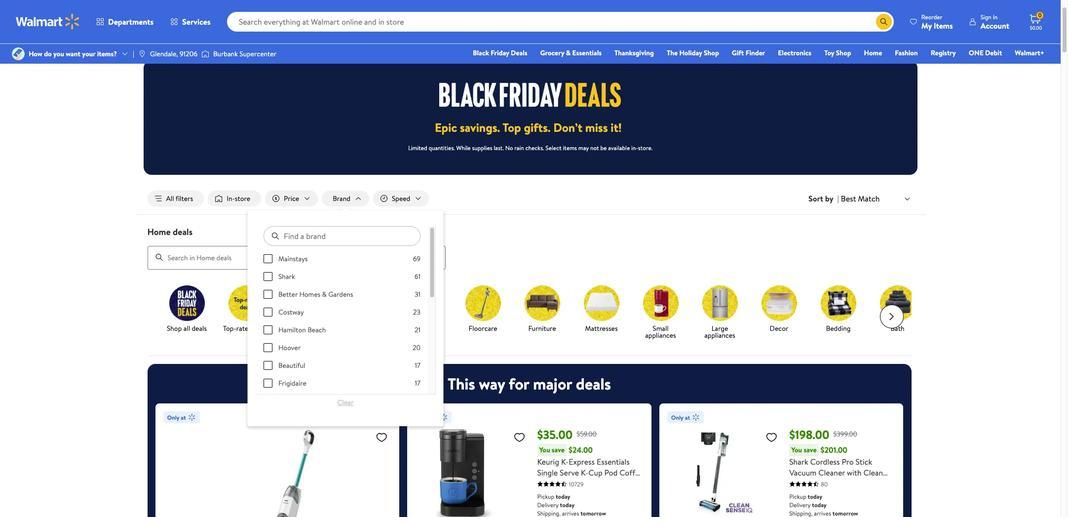 Task type: locate. For each thing, give the bounding box(es) containing it.
group
[[264, 254, 421, 517]]

at inside $198.00 group
[[685, 413, 691, 422]]

all left filters
[[166, 194, 174, 203]]

sign
[[981, 13, 992, 21]]

save
[[552, 445, 565, 455], [804, 445, 817, 455]]

1 horizontal spatial only at
[[672, 413, 691, 422]]

1 vertical spatial essentials
[[597, 456, 630, 467]]

 image left glendale,
[[138, 50, 146, 58]]

shop right toy
[[837, 48, 852, 58]]

pickup today delivery today
[[538, 492, 575, 509], [790, 492, 827, 509]]

1 vertical spatial shark
[[790, 456, 809, 467]]

None checkbox
[[264, 272, 272, 281], [264, 343, 272, 352], [264, 272, 272, 281], [264, 343, 272, 352]]

all left home
[[147, 7, 155, 17]]

$198.00 group
[[668, 411, 896, 517]]

$35.00 group
[[415, 411, 644, 517]]

& right homes
[[322, 289, 327, 299]]

appliances down large appliances image
[[705, 330, 736, 340]]

1 horizontal spatial pickup
[[790, 492, 807, 501]]

save inside you save $201.00 shark cordless pro stick vacuum cleaner with clean sense iq, iz540h
[[804, 445, 817, 455]]

reorder my items
[[922, 13, 954, 31]]

0 horizontal spatial pickup
[[538, 492, 555, 501]]

appliances for small
[[646, 330, 677, 340]]

only at inside $198.00 group
[[672, 413, 691, 422]]

bedding link
[[813, 285, 865, 334]]

you for $35.00
[[540, 445, 550, 455]]

31
[[415, 289, 421, 299]]

2 at from the left
[[685, 413, 691, 422]]

| inside sort and filter section element
[[838, 193, 840, 204]]

decor image
[[762, 285, 797, 321]]

& right dining
[[434, 323, 439, 333]]

 image
[[202, 49, 209, 59], [138, 50, 146, 58]]

Walmart Site-Wide search field
[[227, 12, 894, 32]]

glendale, 91206
[[150, 49, 198, 59]]

None checkbox
[[264, 254, 272, 263], [264, 290, 272, 299], [264, 308, 272, 317], [264, 326, 272, 334], [264, 361, 272, 370], [264, 379, 272, 388], [264, 254, 272, 263], [264, 290, 272, 299], [264, 308, 272, 317], [264, 326, 272, 334], [264, 361, 272, 370], [264, 379, 272, 388]]

shop all deals image
[[169, 285, 205, 321]]

| right items?
[[133, 49, 134, 59]]

deals down filters
[[173, 226, 193, 238]]

registry link
[[927, 47, 961, 58]]

only at for only at group
[[167, 413, 186, 422]]

0
[[1039, 11, 1042, 19]]

1 pickup from the left
[[538, 492, 555, 501]]

0 horizontal spatial save
[[552, 445, 565, 455]]

large appliances link
[[695, 285, 746, 341]]

0 vertical spatial 17
[[415, 361, 421, 370]]

$24.00
[[569, 445, 593, 455]]

decor link
[[754, 285, 805, 334]]

shop right "holiday"
[[704, 48, 720, 58]]

deals right all
[[192, 323, 207, 333]]

filters
[[176, 194, 193, 203]]

k- up 10729
[[581, 467, 589, 478]]

home down search icon
[[865, 48, 883, 58]]

shop left all
[[167, 323, 182, 333]]

appliances inside large appliances "link"
[[705, 330, 736, 340]]

0 horizontal spatial at
[[181, 413, 186, 422]]

$35.00
[[538, 426, 573, 443]]

better
[[278, 289, 298, 299]]

sense
[[790, 478, 810, 489]]

you up keurig
[[540, 445, 550, 455]]

save up keurig
[[552, 445, 565, 455]]

& for kitchen
[[434, 323, 439, 333]]

at for only at group
[[181, 413, 186, 422]]

sign in to add to favorites list, shark cordless pro stick vacuum cleaner with clean sense iq, iz540h image
[[766, 431, 778, 443]]

only for $198.00 group
[[672, 413, 684, 422]]

save down $198.00
[[804, 445, 817, 455]]

delivery inside $35.00 group
[[538, 501, 559, 509]]

better homes & gardens
[[278, 289, 353, 299]]

& inside kitchen & dining
[[434, 323, 439, 333]]

& right grocery on the top right of page
[[566, 48, 571, 58]]

2 save from the left
[[804, 445, 817, 455]]

2 only at from the left
[[672, 413, 691, 422]]

all for all filters
[[166, 194, 174, 203]]

 image right 91206
[[202, 49, 209, 59]]

1 at from the left
[[181, 413, 186, 422]]

coffee
[[620, 467, 644, 478]]

one
[[969, 48, 984, 58]]

1 horizontal spatial you
[[792, 445, 803, 455]]

pickup today delivery today down maker,
[[538, 492, 575, 509]]

only inside $198.00 group
[[672, 413, 684, 422]]

1 appliances from the left
[[646, 330, 677, 340]]

grocery & essentials link
[[536, 47, 607, 58]]

walmart+ link
[[1011, 47, 1050, 58]]

black right maker,
[[562, 478, 581, 489]]

$201.00
[[821, 445, 848, 455]]

do
[[44, 49, 52, 59]]

1 save from the left
[[552, 445, 565, 455]]

0 horizontal spatial you
[[540, 445, 550, 455]]

all inside button
[[166, 194, 174, 203]]

0 vertical spatial all
[[147, 7, 155, 17]]

2 17 from the top
[[415, 378, 421, 388]]

burbank supercenter
[[213, 49, 277, 59]]

only at inside group
[[167, 413, 186, 422]]

1 vertical spatial all
[[166, 194, 174, 203]]

get it today image
[[347, 285, 383, 321]]

sign in to add to favorites list, tineco ifloor 2 max cordless wet/dry vacuum cleaner and hard floor washer - limited edition (blue) image
[[376, 431, 388, 443]]

grocery & essentials
[[541, 48, 602, 58]]

iq,
[[812, 478, 822, 489]]

pickup today delivery today inside $198.00 group
[[790, 492, 827, 509]]

major
[[533, 373, 572, 394]]

top-rated deals image
[[228, 285, 264, 321]]

1 horizontal spatial home
[[865, 48, 883, 58]]

2 pickup from the left
[[790, 492, 807, 501]]

next slide for chipmodulewithimages list image
[[880, 305, 904, 328]]

bath link
[[872, 285, 924, 334]]

0 horizontal spatial |
[[133, 49, 134, 59]]

shark up better
[[278, 272, 295, 282]]

0 horizontal spatial appliances
[[646, 330, 677, 340]]

0 horizontal spatial k-
[[562, 456, 569, 467]]

toy shop link
[[820, 47, 856, 58]]

walmart image
[[16, 14, 80, 30]]

electronics
[[779, 48, 812, 58]]

k- right keurig
[[562, 456, 569, 467]]

shark up sense
[[790, 456, 809, 467]]

clean
[[864, 467, 884, 478]]

you inside you save $24.00 keurig k-express essentials single serve k-cup pod coffee maker, black
[[540, 445, 550, 455]]

2 horizontal spatial shop
[[837, 48, 852, 58]]

you inside you save $201.00 shark cordless pro stick vacuum cleaner with clean sense iq, iz540h
[[792, 445, 803, 455]]

0 vertical spatial black
[[473, 48, 489, 58]]

while
[[457, 144, 471, 152]]

$50 & under link
[[280, 285, 331, 334]]

Search search field
[[227, 12, 894, 32]]

in-
[[227, 194, 235, 203]]

1 vertical spatial |
[[838, 193, 840, 204]]

one debit
[[969, 48, 1003, 58]]

pickup down sense
[[790, 492, 807, 501]]

you save $24.00 keurig k-express essentials single serve k-cup pod coffee maker, black
[[538, 445, 644, 489]]

1 vertical spatial 17
[[415, 378, 421, 388]]

2 pickup today delivery today from the left
[[790, 492, 827, 509]]

delivery down sense
[[790, 501, 811, 509]]

& right $50
[[300, 323, 305, 333]]

2 you from the left
[[792, 445, 803, 455]]

delivery down maker,
[[538, 501, 559, 509]]

$50
[[287, 323, 298, 333]]

by
[[826, 193, 834, 204]]

1 only at from the left
[[167, 413, 186, 422]]

Search in Home deals search field
[[147, 246, 446, 269]]

items?
[[97, 49, 117, 59]]

1 horizontal spatial shark
[[790, 456, 809, 467]]

floorcare link
[[458, 285, 509, 334]]

way
[[479, 373, 505, 394]]

finder
[[746, 48, 766, 58]]

black left the friday
[[473, 48, 489, 58]]

brand button
[[322, 191, 369, 206]]

gift
[[732, 48, 744, 58]]

1 you from the left
[[540, 445, 550, 455]]

1 horizontal spatial pickup today delivery today
[[790, 492, 827, 509]]

2 only from the left
[[672, 413, 684, 422]]

bath
[[891, 323, 905, 333]]

1 pickup today delivery today from the left
[[538, 492, 575, 509]]

in-store
[[227, 194, 250, 203]]

1 horizontal spatial save
[[804, 445, 817, 455]]

home inside "link"
[[865, 48, 883, 58]]

appliances inside "small appliances" link
[[646, 330, 677, 340]]

1 vertical spatial home
[[147, 226, 171, 238]]

delivery inside $198.00 group
[[790, 501, 811, 509]]

shop
[[704, 48, 720, 58], [837, 48, 852, 58], [167, 323, 182, 333]]

save inside you save $24.00 keurig k-express essentials single serve k-cup pod coffee maker, black
[[552, 445, 565, 455]]

1 horizontal spatial all
[[166, 194, 174, 203]]

0 vertical spatial home
[[865, 48, 883, 58]]

2 delivery from the left
[[790, 501, 811, 509]]

bath image
[[880, 285, 916, 321]]

0 horizontal spatial black
[[473, 48, 489, 58]]

1 horizontal spatial |
[[838, 193, 840, 204]]

1 delivery from the left
[[538, 501, 559, 509]]

& inside 'link'
[[300, 323, 305, 333]]

1 horizontal spatial black
[[562, 478, 581, 489]]

clear button
[[264, 395, 428, 410]]

deals right major
[[576, 373, 611, 394]]

1 horizontal spatial at
[[685, 413, 691, 422]]

small appliances image
[[643, 285, 679, 321]]

Home deals search field
[[136, 226, 926, 269]]

2 appliances from the left
[[705, 330, 736, 340]]

home up search icon
[[147, 226, 171, 238]]

pickup today delivery today down the iq,
[[790, 492, 827, 509]]

deals inside search box
[[173, 226, 193, 238]]

walmart+
[[1016, 48, 1045, 58]]

best match button
[[840, 192, 914, 205]]

0 horizontal spatial only
[[167, 413, 180, 422]]

costway
[[278, 307, 304, 317]]

at inside group
[[181, 413, 186, 422]]

0 horizontal spatial shark
[[278, 272, 295, 282]]

appliances down the 'small appliances' image
[[646, 330, 677, 340]]

0 horizontal spatial only at
[[167, 413, 186, 422]]

you for $198.00
[[792, 445, 803, 455]]

sort by |
[[809, 193, 840, 204]]

not
[[591, 144, 599, 152]]

only inside group
[[167, 413, 180, 422]]

 image
[[12, 47, 25, 60]]

essentials right grocery on the top right of page
[[573, 48, 602, 58]]

brand
[[333, 194, 351, 203]]

small
[[653, 323, 669, 333]]

home inside search box
[[147, 226, 171, 238]]

pickup today delivery today inside $35.00 group
[[538, 492, 575, 509]]

services button
[[162, 10, 219, 34]]

61
[[415, 272, 421, 282]]

pickup down maker,
[[538, 492, 555, 501]]

1 vertical spatial black
[[562, 478, 581, 489]]

1 horizontal spatial appliances
[[705, 330, 736, 340]]

Find a brand search field
[[264, 226, 421, 246]]

0 horizontal spatial all
[[147, 7, 155, 17]]

pickup inside $198.00 group
[[790, 492, 807, 501]]

you
[[540, 445, 550, 455], [792, 445, 803, 455]]

home for home
[[865, 48, 883, 58]]

home deals
[[147, 226, 193, 238]]

you
[[53, 49, 64, 59]]

in-store button
[[208, 191, 261, 206]]

0 horizontal spatial home
[[147, 226, 171, 238]]

essentials right express
[[597, 456, 630, 467]]

1 horizontal spatial delivery
[[790, 501, 811, 509]]

all filters
[[166, 194, 193, 203]]

| right by
[[838, 193, 840, 204]]

floorcare
[[469, 323, 498, 333]]

top-rated deals link
[[221, 285, 272, 334]]

1 17 from the top
[[415, 361, 421, 370]]

sort
[[809, 193, 824, 204]]

1 only from the left
[[167, 413, 180, 422]]

cleaner
[[819, 467, 846, 478]]

0 horizontal spatial  image
[[138, 50, 146, 58]]

pickup inside $35.00 group
[[538, 492, 555, 501]]

the
[[667, 48, 678, 58]]

you down $198.00
[[792, 445, 803, 455]]

0 horizontal spatial delivery
[[538, 501, 559, 509]]

essentials
[[573, 48, 602, 58], [597, 456, 630, 467]]

save for $35.00
[[552, 445, 565, 455]]

only
[[167, 413, 180, 422], [672, 413, 684, 422]]

1 horizontal spatial only
[[672, 413, 684, 422]]

1 horizontal spatial  image
[[202, 49, 209, 59]]

23
[[413, 307, 421, 317]]

0 horizontal spatial pickup today delivery today
[[538, 492, 575, 509]]

checks.
[[526, 144, 544, 152]]



Task type: vqa. For each thing, say whether or not it's contained in the screenshot.
Burbank Supercenter at top
yes



Task type: describe. For each thing, give the bounding box(es) containing it.
grocery
[[541, 48, 565, 58]]

price
[[284, 194, 299, 203]]

sign in to add to favorites list, keurig k-express essentials single serve k-cup pod coffee maker, black image
[[514, 431, 526, 443]]

$399.00
[[834, 429, 858, 439]]

0 vertical spatial shark
[[278, 272, 295, 282]]

under
[[306, 323, 324, 333]]

appliances for large
[[705, 330, 736, 340]]

black inside you save $24.00 keurig k-express essentials single serve k-cup pod coffee maker, black
[[562, 478, 581, 489]]

hoover
[[278, 343, 301, 353]]

don't
[[554, 119, 583, 136]]

17 for beautiful
[[415, 361, 421, 370]]

69
[[413, 254, 421, 264]]

1 horizontal spatial k-
[[581, 467, 589, 478]]

$50 & under
[[287, 323, 324, 333]]

thanksgiving
[[615, 48, 654, 58]]

delivery for $35.00
[[538, 501, 559, 509]]

1 horizontal spatial shop
[[704, 48, 720, 58]]

& for grocery
[[566, 48, 571, 58]]

serve
[[560, 467, 579, 478]]

shop all deals
[[167, 323, 207, 333]]

mattresses
[[585, 323, 618, 333]]

toy
[[825, 48, 835, 58]]

dining
[[415, 330, 433, 340]]

sort and filter section element
[[136, 183, 926, 214]]

the holiday shop
[[667, 48, 720, 58]]

0 horizontal spatial shop
[[167, 323, 182, 333]]

vacuum
[[790, 467, 817, 478]]

this
[[448, 373, 475, 394]]

at for $198.00 group
[[685, 413, 691, 422]]

kitchen
[[409, 323, 432, 333]]

deals
[[511, 48, 528, 58]]

speed
[[392, 194, 411, 203]]

save for $198.00
[[804, 445, 817, 455]]

cordless
[[811, 456, 840, 467]]

pickup for $35.00
[[538, 492, 555, 501]]

savings.
[[460, 119, 500, 136]]

 image for glendale, 91206
[[138, 50, 146, 58]]

search icon image
[[881, 18, 888, 26]]

you save $201.00 shark cordless pro stick vacuum cleaner with clean sense iq, iz540h
[[790, 445, 884, 489]]

large appliances image
[[703, 285, 738, 321]]

gift finder
[[732, 48, 766, 58]]

my
[[922, 20, 932, 31]]

gift finder link
[[728, 47, 770, 58]]

it!
[[611, 119, 622, 136]]

rated
[[236, 323, 252, 333]]

top
[[503, 119, 521, 136]]

best
[[842, 193, 857, 204]]

pro
[[842, 456, 854, 467]]

for
[[509, 373, 530, 394]]

0 vertical spatial essentials
[[573, 48, 602, 58]]

single
[[538, 467, 558, 478]]

beautiful
[[278, 361, 305, 370]]

fashion
[[896, 48, 919, 58]]

0 $0.00
[[1031, 11, 1043, 31]]

supercenter
[[240, 49, 277, 59]]

only at for $198.00 group
[[672, 413, 691, 422]]

$50 & under image
[[288, 285, 323, 321]]

essentials inside you save $24.00 keurig k-express essentials single serve k-cup pod coffee maker, black
[[597, 456, 630, 467]]

furniture image
[[525, 285, 560, 321]]

limited
[[408, 144, 428, 152]]

pickup today delivery today for $35.00
[[538, 492, 575, 509]]

holiday
[[680, 48, 703, 58]]

20
[[413, 343, 421, 353]]

mattresses image
[[584, 285, 620, 321]]

in-
[[632, 144, 639, 152]]

stick
[[856, 456, 873, 467]]

glendale,
[[150, 49, 178, 59]]

select
[[546, 144, 562, 152]]

91206
[[180, 49, 198, 59]]

price button
[[265, 191, 318, 206]]

pickup for $198.00
[[790, 492, 807, 501]]

store
[[235, 194, 250, 203]]

kitchen & dining link
[[398, 285, 450, 341]]

how
[[29, 49, 42, 59]]

the holiday shop link
[[663, 47, 724, 58]]

last.
[[494, 144, 504, 152]]

furniture
[[529, 323, 556, 333]]

walmart black friday deals for days image
[[440, 82, 622, 107]]

all for all home
[[147, 7, 155, 17]]

large
[[712, 323, 729, 333]]

group containing mainstays
[[264, 254, 421, 517]]

pickup today delivery today for $198.00
[[790, 492, 827, 509]]

only for only at group
[[167, 413, 180, 422]]

only at group
[[163, 411, 392, 517]]

& for $50
[[300, 323, 305, 333]]

iz540h
[[824, 478, 850, 489]]

burbank
[[213, 49, 238, 59]]

black friday deals link
[[469, 47, 532, 58]]

home for home deals
[[147, 226, 171, 238]]

delivery for $198.00
[[790, 501, 811, 509]]

search image
[[155, 253, 163, 261]]

maker,
[[538, 478, 560, 489]]

this way for major deals
[[448, 373, 611, 394]]

toy shop
[[825, 48, 852, 58]]

thanksgiving link
[[610, 47, 659, 58]]

small appliances link
[[635, 285, 687, 341]]

& inside group
[[322, 289, 327, 299]]

$59.00
[[577, 429, 597, 439]]

with
[[848, 467, 862, 478]]

10729
[[569, 480, 584, 488]]

 image for burbank supercenter
[[202, 49, 209, 59]]

home
[[157, 7, 174, 17]]

shark inside you save $201.00 shark cordless pro stick vacuum cleaner with clean sense iq, iz540h
[[790, 456, 809, 467]]

bedding image
[[821, 285, 857, 321]]

available
[[609, 144, 630, 152]]

electronics link
[[774, 47, 816, 58]]

friday
[[491, 48, 510, 58]]

rain
[[515, 144, 524, 152]]

may
[[579, 144, 589, 152]]

hamilton beach
[[278, 325, 326, 335]]

home link
[[860, 47, 887, 58]]

all home
[[147, 7, 174, 17]]

debit
[[986, 48, 1003, 58]]

80
[[821, 480, 828, 488]]

be
[[601, 144, 607, 152]]

floorcare image
[[466, 285, 501, 321]]

kitchen & dining image
[[406, 285, 442, 321]]

account
[[981, 20, 1010, 31]]

0 vertical spatial |
[[133, 49, 134, 59]]

deals right rated
[[254, 323, 269, 333]]

17 for frigidaire
[[415, 378, 421, 388]]

beach
[[308, 325, 326, 335]]



